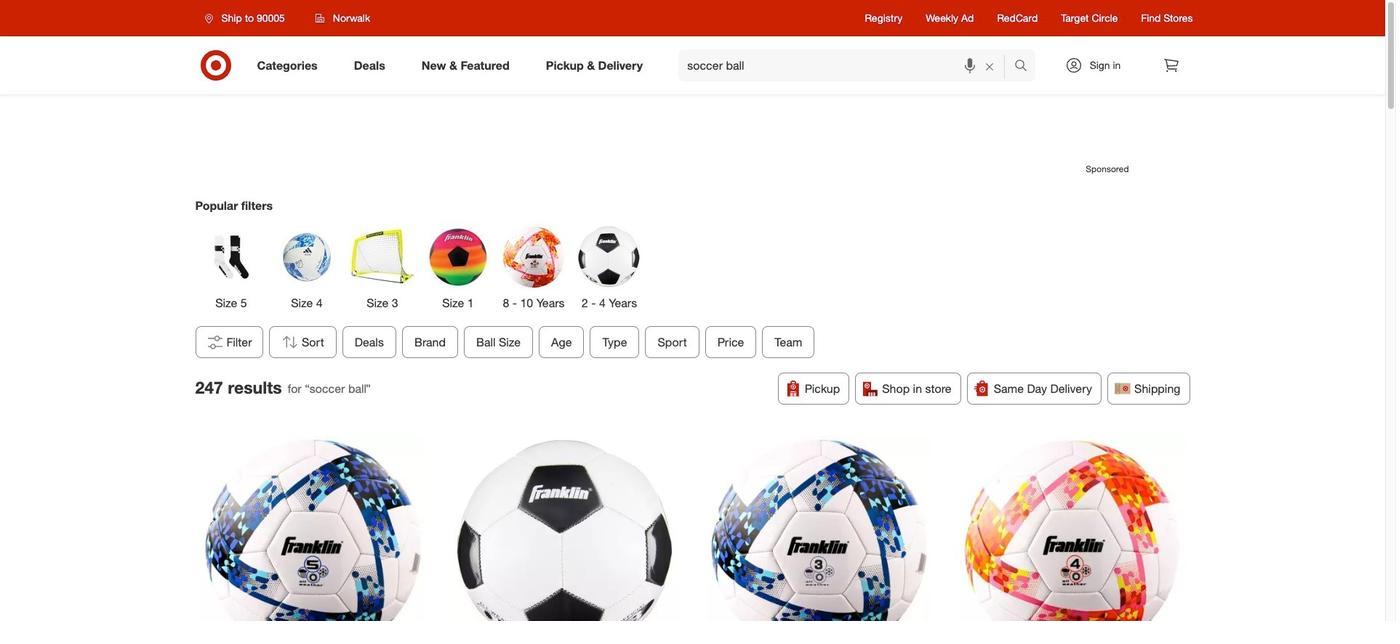 Task type: locate. For each thing, give the bounding box(es) containing it.
franklin sports all weather size 3 soccer ball - blue image
[[707, 437, 932, 622]]

What can we help you find? suggestions appear below search field
[[679, 49, 1018, 81]]

franklin sports competition size 4 soccer ball - pink image
[[960, 437, 1185, 622], [960, 437, 1185, 622]]

franklin sports all weather size 5 soccer ball - blue image
[[201, 437, 425, 622]]

franklin sports all weather youth size 3 soccer ball image
[[454, 437, 679, 622]]



Task type: vqa. For each thing, say whether or not it's contained in the screenshot.
the What can we help you find? suggestions appear below Search Box
yes



